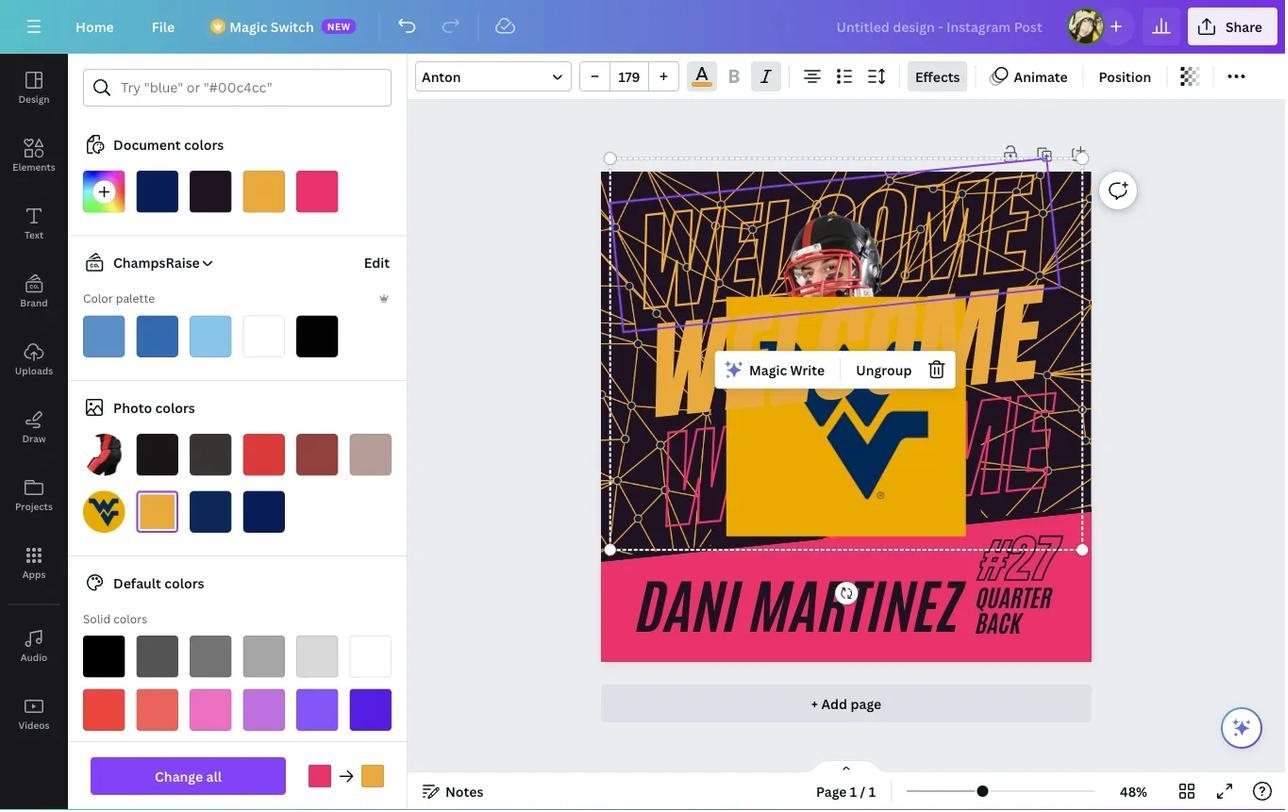 Task type: describe. For each thing, give the bounding box(es) containing it.
color
[[83, 291, 113, 306]]

share button
[[1188, 8, 1278, 45]]

grass green #7ed957 image
[[136, 796, 178, 811]]

orange #ff914d image
[[350, 796, 392, 811]]

change
[[155, 768, 203, 786]]

edit button
[[362, 244, 392, 282]]

grass green #7ed957 image
[[136, 796, 178, 811]]

violet #5e17eb image
[[350, 689, 392, 731]]

show pages image
[[801, 760, 892, 775]]

+ add page button
[[601, 685, 1092, 723]]

brand button
[[0, 258, 68, 326]]

coral red #ff5757 image
[[136, 689, 178, 731]]

design button
[[0, 54, 68, 122]]

quarter back
[[977, 581, 1053, 642]]

dani
[[638, 566, 742, 651]]

ungroup button
[[849, 355, 920, 385]]

#27
[[981, 523, 1059, 598]]

magenta #cb6ce6 image
[[243, 689, 285, 731]]

new
[[327, 20, 351, 33]]

canva assistant image
[[1231, 717, 1253, 740]]

page 1 / 1
[[816, 783, 876, 801]]

page
[[816, 783, 847, 801]]

audio
[[20, 651, 47, 664]]

elements
[[13, 160, 55, 173]]

share
[[1226, 17, 1263, 35]]

animate
[[1014, 67, 1068, 85]]

light gray #d9d9d9 image
[[296, 636, 338, 678]]

light blue #38b6ff image
[[243, 743, 285, 785]]

apps button
[[0, 529, 68, 597]]

videos
[[18, 719, 50, 732]]

#012958 image
[[190, 491, 232, 533]]

+ add page
[[811, 695, 882, 713]]

photo colors
[[113, 399, 195, 417]]

add
[[821, 695, 848, 713]]

palette
[[116, 291, 155, 306]]

document
[[113, 135, 181, 153]]

magic for magic write
[[749, 361, 787, 379]]

text
[[24, 228, 44, 241]]

main menu bar
[[0, 0, 1285, 54]]

default
[[113, 574, 161, 592]]

audio button
[[0, 612, 68, 680]]

uploads button
[[0, 326, 68, 394]]

martinez
[[752, 566, 963, 651]]

turquoise blue #5ce1e6 image
[[190, 743, 232, 785]]

brand
[[20, 296, 48, 309]]

text button
[[0, 190, 68, 258]]

violet #5e17eb image
[[350, 689, 392, 731]]

photo
[[113, 399, 152, 417]]

solid colors
[[83, 611, 147, 627]]

apps
[[22, 568, 46, 581]]

dani martinez
[[638, 566, 963, 651]]

#fd0069 image
[[296, 171, 338, 213]]

design
[[18, 92, 50, 105]]

effects button
[[908, 61, 968, 92]]

effects
[[915, 67, 960, 85]]

abstract lines background  geometric technology image
[[593, 104, 1100, 611]]

light blue #38b6ff image
[[243, 743, 285, 785]]

uploads
[[15, 364, 53, 377]]

peach #ffbd59 image
[[296, 796, 338, 811]]

#4890cd image
[[83, 316, 125, 358]]

magic write
[[749, 361, 825, 379]]

anton
[[422, 67, 461, 85]]

#4890cd image
[[83, 316, 125, 358]]

colors for default colors
[[164, 574, 204, 592]]



Task type: locate. For each thing, give the bounding box(es) containing it.
/
[[860, 783, 866, 801]]

#ffffff image
[[243, 316, 285, 358], [243, 316, 285, 358]]

document colors
[[113, 135, 224, 153]]

48%
[[1120, 783, 1148, 801]]

champsraise
[[113, 254, 200, 272]]

coral red #ff5757 image
[[136, 689, 178, 731]]

colors for document colors
[[184, 135, 224, 153]]

file
[[152, 17, 175, 35]]

#ed212f image
[[243, 434, 285, 476]]

#fd0069 image
[[296, 171, 338, 213], [309, 765, 331, 788], [309, 765, 331, 788]]

purple #8c52ff image
[[296, 689, 338, 731]]

yellow #ffde59 image
[[243, 796, 285, 811], [243, 796, 285, 811]]

all
[[206, 768, 222, 786]]

turquoise blue #5ce1e6 image
[[190, 743, 232, 785]]

1 vertical spatial magic
[[749, 361, 787, 379]]

add a new color image
[[83, 171, 125, 213]]

magic for magic switch
[[229, 17, 268, 35]]

anton button
[[415, 61, 572, 92]]

colors for photo colors
[[155, 399, 195, 417]]

#f5a700 image
[[136, 491, 178, 533]]

#1f1122 image
[[190, 171, 232, 213], [190, 171, 232, 213]]

– – number field
[[616, 67, 643, 85]]

0 horizontal spatial 1
[[850, 783, 857, 801]]

#011d5b image
[[136, 171, 178, 213], [136, 171, 178, 213], [243, 491, 285, 533], [243, 491, 285, 533]]

side panel tab list
[[0, 54, 68, 748]]

colors right solid
[[113, 611, 147, 627]]

magic write button
[[719, 355, 833, 385]]

colors right default
[[164, 574, 204, 592]]

magenta #cb6ce6 image
[[243, 689, 285, 731]]

notes button
[[415, 777, 491, 807]]

0 horizontal spatial magic
[[229, 17, 268, 35]]

white #ffffff image
[[350, 636, 392, 678]]

position
[[1099, 67, 1152, 85]]

write
[[790, 361, 825, 379]]

peach #ffbd59 image
[[296, 796, 338, 811]]

dark turquoise #0097b2 image
[[83, 743, 125, 785], [83, 743, 125, 785]]

2 1 from the left
[[869, 783, 876, 801]]

#9d3a39 image
[[296, 434, 338, 476], [296, 434, 338, 476]]

aqua blue #0cc0df image
[[136, 743, 178, 785], [136, 743, 178, 785]]

#f5a700 image
[[692, 82, 712, 87], [692, 82, 712, 87], [243, 171, 285, 213], [243, 171, 285, 213], [136, 491, 178, 533], [361, 765, 384, 788], [361, 765, 384, 788]]

welcome
[[631, 147, 1039, 344], [643, 255, 1050, 453], [654, 364, 1061, 562]]

1 1 from the left
[[850, 783, 857, 801]]

magic inside button
[[749, 361, 787, 379]]

green #00bf63 image
[[83, 796, 125, 811], [83, 796, 125, 811]]

#ed212f image
[[243, 434, 285, 476]]

add a new color image
[[83, 171, 125, 213]]

1
[[850, 783, 857, 801], [869, 783, 876, 801]]

notes
[[445, 783, 484, 801]]

colors
[[184, 135, 224, 153], [155, 399, 195, 417], [164, 574, 204, 592], [113, 611, 147, 627]]

pink #ff66c4 image
[[190, 689, 232, 731], [190, 689, 232, 731]]

#75c6ef image
[[190, 316, 232, 358], [190, 316, 232, 358]]

purple #8c52ff image
[[296, 689, 338, 731]]

48% button
[[1103, 777, 1165, 807]]

light gray #d9d9d9 image
[[296, 636, 338, 678]]

gray #a6a6a6 image
[[243, 636, 285, 678], [243, 636, 285, 678]]

magic
[[229, 17, 268, 35], [749, 361, 787, 379]]

black #000000 image
[[83, 636, 125, 678], [83, 636, 125, 678]]

switch
[[271, 17, 314, 35]]

#ba9c98 image
[[350, 434, 392, 476], [350, 434, 392, 476]]

colors right photo
[[155, 399, 195, 417]]

default colors
[[113, 574, 204, 592]]

edit
[[364, 254, 390, 272]]

1 right / at the right bottom of page
[[869, 783, 876, 801]]

draw
[[22, 432, 46, 445]]

videos button
[[0, 680, 68, 748]]

bright red #ff3131 image
[[83, 689, 125, 731], [83, 689, 125, 731]]

group
[[579, 61, 679, 92]]

#012958 image
[[190, 491, 232, 533]]

magic left the write
[[749, 361, 787, 379]]

Design title text field
[[821, 8, 1060, 45]]

magic left the switch at the top left of the page
[[229, 17, 268, 35]]

draw button
[[0, 394, 68, 461]]

colors right document
[[184, 135, 224, 153]]

change all button
[[91, 758, 286, 796]]

animate button
[[984, 61, 1075, 92]]

colors for solid colors
[[113, 611, 147, 627]]

home
[[75, 17, 114, 35]]

back
[[977, 607, 1022, 642]]

lime #c1ff72 image
[[190, 796, 232, 811], [190, 796, 232, 811]]

1 horizontal spatial 1
[[869, 783, 876, 801]]

1 horizontal spatial magic
[[749, 361, 787, 379]]

magic switch
[[229, 17, 314, 35]]

position button
[[1091, 61, 1159, 92]]

quarter
[[977, 581, 1053, 616]]

page
[[851, 695, 882, 713]]

dark gray #545454 image
[[136, 636, 178, 678], [136, 636, 178, 678]]

1 left / at the right bottom of page
[[850, 783, 857, 801]]

#010101 image
[[296, 316, 338, 358], [296, 316, 338, 358]]

royal blue #5271ff image
[[296, 743, 338, 785], [296, 743, 338, 785]]

file button
[[137, 8, 190, 45]]

#166bb5 image
[[136, 316, 178, 358], [136, 316, 178, 358]]

#181616 image
[[136, 434, 178, 476], [136, 434, 178, 476]]

ungroup
[[856, 361, 912, 379]]

home link
[[60, 8, 129, 45]]

change all
[[155, 768, 222, 786]]

champsraise button
[[75, 251, 215, 274]]

Try "blue" or "#00c4cc" search field
[[121, 70, 379, 106]]

color palette
[[83, 291, 155, 306]]

cobalt blue #004aad image
[[350, 743, 392, 785], [350, 743, 392, 785]]

solid
[[83, 611, 111, 627]]

gray #737373 image
[[190, 636, 232, 678], [190, 636, 232, 678]]

magic inside main menu bar
[[229, 17, 268, 35]]

+
[[811, 695, 818, 713]]

white #ffffff image
[[350, 636, 392, 678]]

orange #ff914d image
[[350, 796, 392, 811]]

projects button
[[0, 461, 68, 529]]

0 vertical spatial magic
[[229, 17, 268, 35]]

#393535 image
[[190, 434, 232, 476], [190, 434, 232, 476]]

projects
[[15, 500, 53, 513]]

elements button
[[0, 122, 68, 190]]



Task type: vqa. For each thing, say whether or not it's contained in the screenshot.
other
no



